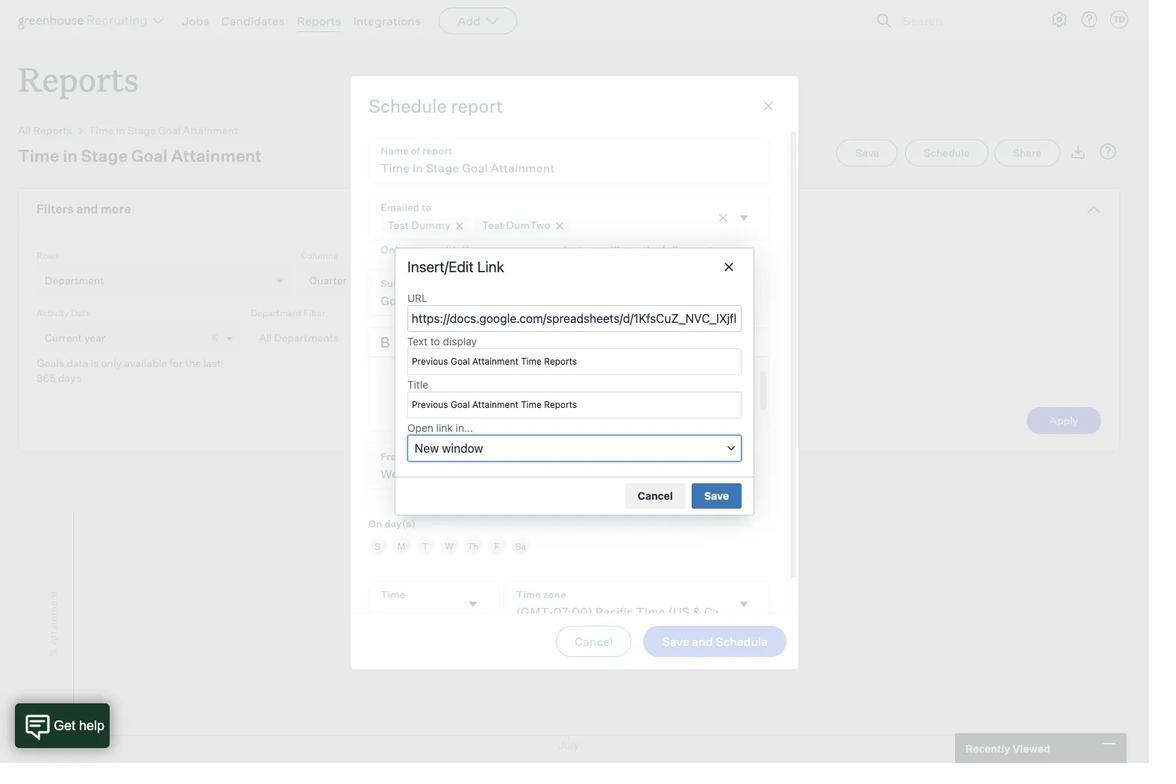 Task type: describe. For each thing, give the bounding box(es) containing it.
reports link
[[297, 13, 341, 28]]

insert/edit link
[[407, 258, 504, 275]]

1 vertical spatial attainment
[[171, 146, 262, 166]]

m
[[398, 541, 405, 552]]

time in stage goal attainment link
[[88, 124, 238, 137]]

schedule button
[[905, 140, 988, 167]]

data
[[67, 357, 88, 370]]

on
[[369, 518, 382, 530]]

share button
[[994, 140, 1060, 167]]

Search text field
[[899, 10, 1020, 32]]

text to display
[[407, 335, 477, 348]]

date
[[71, 308, 91, 319]]

department option
[[45, 274, 104, 287]]

s
[[375, 541, 381, 552]]

share
[[1013, 146, 1042, 159]]

faq image
[[1099, 143, 1117, 161]]

goals
[[37, 357, 64, 370]]

report
[[451, 95, 503, 117]]

recently viewed
[[966, 742, 1050, 755]]

available
[[124, 357, 167, 370]]

current year
[[45, 331, 105, 344]]

close modal icon image
[[760, 97, 778, 115]]

candidates
[[221, 13, 285, 28]]

save and schedule
[[662, 634, 768, 649]]

integrations link
[[353, 13, 421, 28]]

Text to display text field
[[407, 349, 742, 375]]

schedule inside button
[[716, 634, 768, 649]]

columns
[[301, 250, 338, 261]]

goals data is only available for the last 365 days
[[37, 357, 221, 384]]

2 vertical spatial reports
[[33, 124, 72, 137]]

save and schedule this report to revisit it! element
[[837, 140, 905, 167]]

all reports
[[18, 124, 72, 137]]

schedule for schedule report
[[369, 95, 447, 117]]

filter
[[303, 308, 325, 319]]

day(s)
[[384, 518, 416, 530]]

0 vertical spatial save button
[[837, 140, 898, 167]]

td button
[[1107, 7, 1131, 31]]

td
[[1113, 14, 1125, 25]]

×
[[210, 329, 219, 345]]

all departments
[[259, 331, 339, 344]]

save for the bottom save button
[[704, 490, 729, 503]]

save for save and schedule
[[662, 634, 689, 649]]

0 vertical spatial reports
[[297, 13, 341, 28]]

1 vertical spatial goal
[[131, 146, 168, 166]]

open
[[407, 422, 434, 434]]

add
[[458, 13, 481, 28]]

greenhouse recruiting image
[[18, 12, 152, 30]]

0 horizontal spatial cancel
[[575, 634, 613, 649]]

add button
[[439, 7, 517, 34]]

apply button
[[1027, 408, 1101, 434]]

filters
[[37, 202, 74, 217]]

1 horizontal spatial in
[[116, 124, 125, 137]]

td button
[[1110, 10, 1128, 28]]

title
[[407, 378, 428, 391]]

recently
[[966, 742, 1010, 755]]

365
[[37, 372, 56, 384]]

f
[[494, 541, 500, 552]]

0 vertical spatial attainment
[[183, 124, 238, 137]]

all reports link
[[18, 124, 72, 137]]

activity date
[[37, 308, 91, 319]]

all for all reports
[[18, 124, 31, 137]]

and for filters
[[76, 202, 98, 217]]

the
[[185, 357, 201, 370]]

schedule report
[[369, 95, 503, 117]]

1 vertical spatial time in stage goal attainment
[[18, 146, 262, 166]]

t
[[422, 541, 429, 552]]

current year option
[[45, 331, 105, 344]]

department filter
[[251, 308, 325, 319]]

only
[[101, 357, 122, 370]]

viewed
[[1013, 742, 1050, 755]]

to
[[430, 335, 440, 348]]

sa
[[515, 541, 526, 552]]

insert/edit
[[407, 258, 474, 275]]

new window button
[[407, 435, 742, 462]]



Task type: locate. For each thing, give the bounding box(es) containing it.
attainment
[[183, 124, 238, 137], [171, 146, 262, 166]]

and
[[76, 202, 98, 217], [692, 634, 713, 649]]

cancel
[[638, 490, 673, 503], [575, 634, 613, 649]]

2 horizontal spatial schedule
[[924, 146, 970, 159]]

1 horizontal spatial and
[[692, 634, 713, 649]]

and inside button
[[692, 634, 713, 649]]

reports
[[297, 13, 341, 28], [18, 57, 139, 101], [33, 124, 72, 137]]

1 vertical spatial save
[[704, 490, 729, 503]]

1 vertical spatial schedule
[[924, 146, 970, 159]]

0 horizontal spatial save button
[[692, 484, 742, 509]]

in...
[[456, 422, 473, 434]]

th
[[467, 541, 479, 552]]

save and schedule button
[[644, 626, 787, 657]]

text
[[407, 335, 428, 348]]

department for department
[[45, 274, 104, 287]]

1 horizontal spatial department
[[251, 308, 302, 319]]

cancel inside insert/edit link dialog
[[638, 490, 673, 503]]

0 vertical spatial all
[[18, 124, 31, 137]]

integrations
[[353, 13, 421, 28]]

last
[[203, 357, 221, 370]]

1 vertical spatial all
[[259, 331, 272, 344]]

1 vertical spatial in
[[63, 146, 78, 166]]

department
[[45, 274, 104, 287], [251, 308, 302, 319]]

current
[[45, 331, 82, 344]]

link
[[436, 422, 453, 434]]

schedule for schedule
[[924, 146, 970, 159]]

0 horizontal spatial in
[[63, 146, 78, 166]]

jobs link
[[182, 13, 209, 28]]

0 vertical spatial cancel button
[[625, 484, 686, 509]]

1 horizontal spatial time
[[88, 124, 114, 137]]

None text field
[[369, 138, 769, 183], [369, 271, 769, 316], [369, 138, 769, 183], [369, 271, 769, 316]]

schedule inside button
[[924, 146, 970, 159]]

department up all departments at the top of the page
[[251, 308, 302, 319]]

1 horizontal spatial all
[[259, 331, 272, 344]]

filters and more
[[37, 202, 131, 217]]

download image
[[1069, 143, 1087, 161]]

1 horizontal spatial schedule
[[716, 634, 768, 649]]

and for save
[[692, 634, 713, 649]]

0 vertical spatial time
[[88, 124, 114, 137]]

configure image
[[1051, 10, 1069, 28]]

2 vertical spatial save
[[662, 634, 689, 649]]

time
[[88, 124, 114, 137], [18, 146, 59, 166]]

jobs
[[182, 13, 209, 28]]

1 vertical spatial and
[[692, 634, 713, 649]]

days
[[58, 372, 81, 384]]

0 horizontal spatial all
[[18, 124, 31, 137]]

1 vertical spatial stage
[[81, 146, 128, 166]]

xychart image
[[37, 475, 1101, 763]]

time in stage goal attainment
[[88, 124, 238, 137], [18, 146, 262, 166]]

all
[[18, 124, 31, 137], [259, 331, 272, 344]]

save
[[855, 146, 879, 159], [704, 490, 729, 503], [662, 634, 689, 649]]

quarter option
[[309, 274, 347, 287]]

goal
[[158, 124, 181, 137], [131, 146, 168, 166]]

rows
[[37, 250, 59, 261]]

0 horizontal spatial and
[[76, 202, 98, 217]]

1 horizontal spatial cancel
[[638, 490, 673, 503]]

schedule
[[369, 95, 447, 117], [924, 146, 970, 159], [716, 634, 768, 649]]

1 vertical spatial cancel button
[[556, 626, 632, 657]]

departments
[[274, 331, 339, 344]]

insert/edit link dialog
[[395, 247, 754, 516]]

more
[[101, 202, 131, 217]]

quarter
[[309, 274, 347, 287]]

0 vertical spatial schedule
[[369, 95, 447, 117]]

2 vertical spatial schedule
[[716, 634, 768, 649]]

0 vertical spatial time in stage goal attainment
[[88, 124, 238, 137]]

0 vertical spatial stage
[[127, 124, 156, 137]]

0 horizontal spatial save
[[662, 634, 689, 649]]

on day(s)
[[369, 518, 416, 530]]

0 vertical spatial in
[[116, 124, 125, 137]]

cancel button inside insert/edit link dialog
[[625, 484, 686, 509]]

year
[[84, 331, 105, 344]]

window
[[442, 442, 483, 455]]

0 horizontal spatial time
[[18, 146, 59, 166]]

link
[[477, 258, 504, 275]]

stage
[[127, 124, 156, 137], [81, 146, 128, 166]]

all for all departments
[[259, 331, 272, 344]]

is
[[91, 357, 99, 370]]

0 vertical spatial department
[[45, 274, 104, 287]]

1 vertical spatial time
[[18, 146, 59, 166]]

1 vertical spatial department
[[251, 308, 302, 319]]

save inside insert/edit link dialog
[[704, 490, 729, 503]]

department for department filter
[[251, 308, 302, 319]]

time right all reports at the left top of page
[[88, 124, 114, 137]]

w
[[445, 541, 454, 552]]

cancel button
[[625, 484, 686, 509], [556, 626, 632, 657]]

0 horizontal spatial department
[[45, 274, 104, 287]]

save button
[[837, 140, 898, 167], [692, 484, 742, 509]]

0 horizontal spatial schedule
[[369, 95, 447, 117]]

0 vertical spatial goal
[[158, 124, 181, 137]]

1 vertical spatial save button
[[692, 484, 742, 509]]

toolbar
[[369, 329, 549, 358], [549, 329, 632, 358], [632, 329, 690, 358], [690, 329, 721, 358], [546, 356, 603, 385], [635, 356, 717, 385]]

department up date
[[45, 274, 104, 287]]

url
[[407, 292, 428, 304]]

activity
[[37, 308, 69, 319]]

Title text field
[[407, 392, 742, 419]]

time down all reports link
[[18, 146, 59, 166]]

1 horizontal spatial save
[[704, 490, 729, 503]]

1 vertical spatial cancel
[[575, 634, 613, 649]]

open link in...
[[407, 422, 473, 434]]

0 vertical spatial cancel
[[638, 490, 673, 503]]

0 vertical spatial and
[[76, 202, 98, 217]]

group
[[369, 329, 769, 358], [545, 355, 718, 386]]

cancel button for link
[[625, 484, 686, 509]]

1 horizontal spatial save button
[[837, 140, 898, 167]]

new window
[[415, 442, 483, 455]]

new
[[415, 442, 439, 455]]

display
[[443, 335, 477, 348]]

URL url field
[[407, 305, 742, 332]]

in
[[116, 124, 125, 137], [63, 146, 78, 166]]

for
[[169, 357, 183, 370]]

cancel button for report
[[556, 626, 632, 657]]

2 horizontal spatial save
[[855, 146, 879, 159]]

0 vertical spatial save
[[855, 146, 879, 159]]

apply
[[1050, 414, 1078, 427]]

1 vertical spatial reports
[[18, 57, 139, 101]]

candidates link
[[221, 13, 285, 28]]



Task type: vqa. For each thing, say whether or not it's contained in the screenshot.
"BULK IMPORT" link
no



